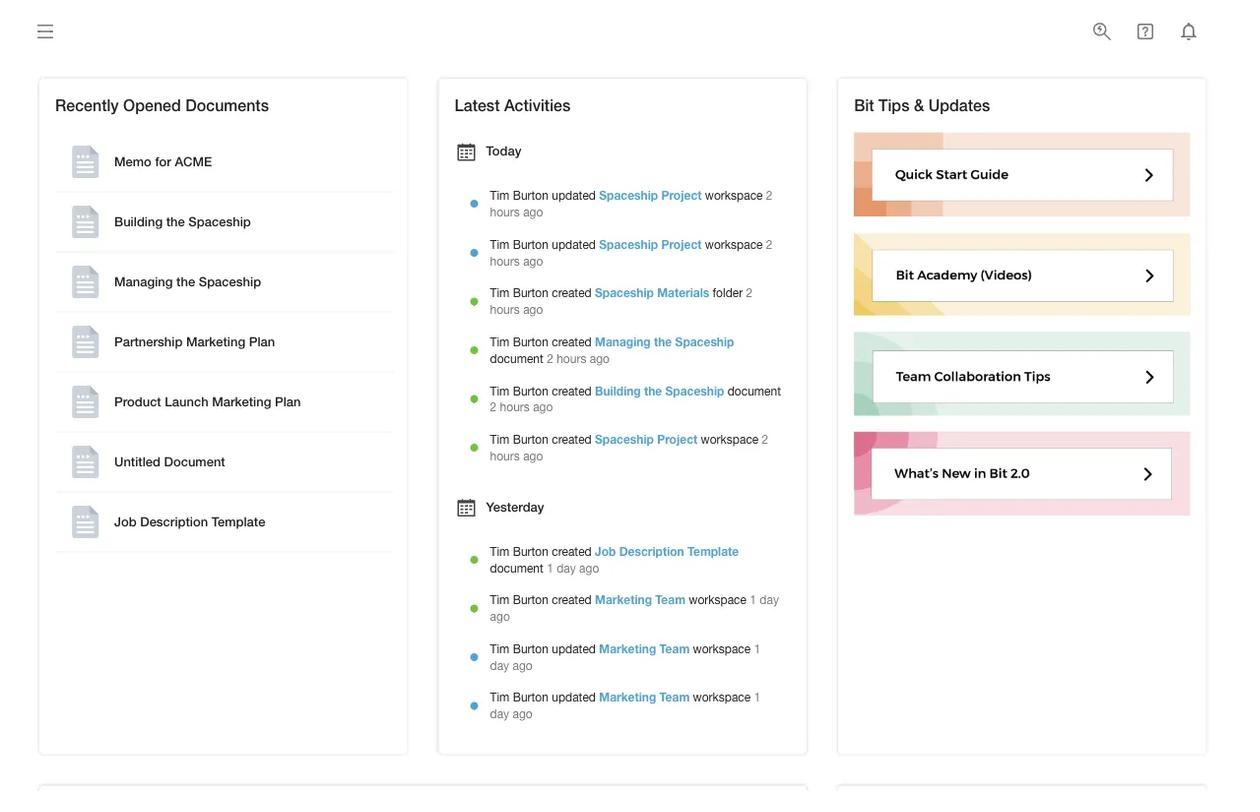 Task type: vqa. For each thing, say whether or not it's contained in the screenshot.
Documents link
no



Task type: describe. For each thing, give the bounding box(es) containing it.
2 inside tim burton created managing the spaceship document 2 hours ago
[[547, 352, 553, 365]]

building the spaceship link for tim burton
[[595, 384, 724, 398]]

hours inside the tim burton created building the spaceship document 2 hours ago
[[500, 400, 530, 414]]

2 hours ago for bottommost spaceship project link
[[490, 433, 768, 463]]

&
[[914, 96, 924, 115]]

2 inside the tim burton created building the spaceship document 2 hours ago
[[490, 400, 497, 414]]

burton for top marketing team link
[[513, 593, 548, 607]]

day for middle marketing team link
[[490, 659, 509, 673]]

2 updated from the top
[[552, 237, 596, 251]]

0 vertical spatial template
[[211, 514, 265, 530]]

burton for the right job description template link
[[513, 545, 548, 558]]

acme
[[175, 154, 212, 169]]

building the spaceship link for recently opened documents
[[59, 196, 388, 248]]

project for top spaceship project link
[[661, 189, 702, 202]]

project for spaceship project link to the middle
[[661, 237, 702, 251]]

ago inside 'tim burton created job description template document 1 day ago'
[[579, 561, 599, 575]]

1 tim from the top
[[490, 189, 510, 202]]

latest
[[455, 96, 500, 115]]

created for spaceship project
[[552, 433, 592, 447]]

marketing for bottommost marketing team link
[[599, 691, 656, 705]]

tim burton created spaceship materials folder
[[490, 286, 743, 300]]

job description template
[[114, 514, 265, 530]]

document for tim burton created building the spaceship document 2 hours ago
[[728, 384, 781, 398]]

2 for spaceship materials link
[[746, 286, 753, 300]]

2 vertical spatial spaceship project link
[[595, 433, 698, 447]]

day for bottommost marketing team link
[[490, 708, 509, 721]]

untitled
[[114, 454, 160, 470]]

marketing for middle marketing team link
[[599, 642, 656, 656]]

yesterday
[[486, 499, 544, 515]]

hours for top spaceship project link
[[490, 205, 520, 219]]

bit
[[854, 96, 874, 115]]

2 tim from the top
[[490, 237, 510, 251]]

tim inside 'tim burton created job description template document 1 day ago'
[[490, 545, 510, 558]]

0 horizontal spatial job description template link
[[59, 497, 388, 548]]

created for marketing team
[[552, 593, 592, 607]]

hours for spaceship materials link
[[490, 303, 520, 317]]

burton for bottommost managing the spaceship link
[[513, 335, 548, 349]]

document for tim burton created managing the spaceship document 2 hours ago
[[490, 352, 543, 365]]

product
[[114, 394, 161, 410]]

0 vertical spatial spaceship project link
[[599, 189, 702, 202]]

tim inside the tim burton created building the spaceship document 2 hours ago
[[490, 384, 510, 398]]

project for bottommost spaceship project link
[[657, 433, 698, 447]]

template inside 'tim burton created job description template document 1 day ago'
[[687, 545, 739, 558]]

0 horizontal spatial building
[[114, 214, 163, 229]]

2 hours ago for top spaceship project link
[[490, 189, 773, 219]]

tim burton created job description template document 1 day ago
[[490, 545, 739, 575]]

hours for bottommost spaceship project link
[[490, 449, 520, 463]]

1 vertical spatial spaceship project link
[[599, 237, 702, 251]]

opened
[[123, 96, 181, 115]]

ago inside the tim burton created building the spaceship document 2 hours ago
[[533, 400, 553, 414]]

latest activities
[[455, 96, 570, 115]]

3 updated from the top
[[552, 642, 596, 656]]

2 tim burton updated marketing team workspace from the top
[[490, 691, 751, 705]]

the inside tim burton created managing the spaceship document 2 hours ago
[[654, 335, 672, 349]]

created for job description template
[[552, 545, 592, 558]]

memo for acme link
[[59, 136, 388, 188]]

2 for bottommost spaceship project link
[[762, 433, 768, 447]]

recently opened documents
[[55, 96, 269, 115]]

burton for spaceship project link to the middle
[[513, 237, 548, 251]]

document for tim burton created job description template document 1 day ago
[[490, 561, 543, 575]]

tim burton updated spaceship project workspace for spaceship project link to the middle
[[490, 237, 763, 251]]

building inside the tim burton created building the spaceship document 2 hours ago
[[595, 384, 641, 398]]

tim burton created marketing team workspace
[[490, 593, 747, 607]]

building the spaceship
[[114, 214, 251, 229]]

2 vertical spatial team
[[659, 691, 690, 705]]

day for top marketing team link
[[760, 593, 779, 607]]

document
[[164, 454, 225, 470]]

tim inside tim burton created managing the spaceship document 2 hours ago
[[490, 335, 510, 349]]

1 updated from the top
[[552, 189, 596, 202]]

tim burton created building the spaceship document 2 hours ago
[[490, 384, 781, 414]]

bit tips & updates
[[854, 96, 990, 115]]

10 tim from the top
[[490, 691, 510, 705]]

untitled document link
[[59, 437, 388, 488]]



Task type: locate. For each thing, give the bounding box(es) containing it.
job description template link down 'untitled document' link
[[59, 497, 388, 548]]

2 vertical spatial project
[[657, 433, 698, 447]]

6 tim from the top
[[490, 433, 510, 447]]

tips
[[879, 96, 909, 115]]

created up tim burton created marketing team workspace
[[552, 545, 592, 558]]

1 created from the top
[[552, 286, 592, 300]]

spaceship project link
[[599, 189, 702, 202], [599, 237, 702, 251], [595, 433, 698, 447]]

4 tim from the top
[[490, 335, 510, 349]]

the
[[166, 214, 185, 229], [176, 274, 195, 289], [654, 335, 672, 349], [644, 384, 662, 398]]

created down the tim burton created building the spaceship document 2 hours ago
[[552, 433, 592, 447]]

0 vertical spatial description
[[140, 514, 208, 530]]

5 created from the top
[[552, 545, 592, 558]]

0 vertical spatial marketing team link
[[595, 593, 685, 607]]

folder
[[713, 286, 743, 300]]

1 burton from the top
[[513, 189, 548, 202]]

plan inside product launch marketing plan link
[[275, 394, 301, 410]]

created
[[552, 286, 592, 300], [552, 335, 592, 349], [552, 384, 592, 398], [552, 433, 592, 447], [552, 545, 592, 558], [552, 593, 592, 607]]

burton inside the tim burton created building the spaceship document 2 hours ago
[[513, 384, 548, 398]]

4 2 hours ago from the top
[[490, 433, 768, 463]]

job description template link
[[59, 497, 388, 548], [595, 545, 739, 558]]

created inside 'tim burton created job description template document 1 day ago'
[[552, 545, 592, 558]]

template
[[211, 514, 265, 530], [687, 545, 739, 558]]

1 horizontal spatial template
[[687, 545, 739, 558]]

4 updated from the top
[[552, 691, 596, 705]]

2 vertical spatial marketing team link
[[599, 691, 690, 705]]

0 vertical spatial tim burton updated spaceship project workspace
[[490, 189, 763, 202]]

1 vertical spatial team
[[659, 642, 690, 656]]

plan down partnership marketing plan link
[[275, 394, 301, 410]]

tim burton created spaceship project workspace
[[490, 433, 759, 447]]

1 inside 'tim burton created job description template document 1 day ago'
[[547, 561, 553, 575]]

hours inside tim burton created managing the spaceship document 2 hours ago
[[557, 352, 586, 365]]

updates
[[928, 96, 990, 115]]

1 vertical spatial job
[[595, 545, 616, 558]]

6 burton from the top
[[513, 433, 548, 447]]

plan inside partnership marketing plan link
[[249, 334, 275, 349]]

team
[[655, 593, 685, 607], [659, 642, 690, 656], [659, 691, 690, 705]]

tim burton updated spaceship project workspace for top spaceship project link
[[490, 189, 763, 202]]

created inside tim burton created managing the spaceship document 2 hours ago
[[552, 335, 592, 349]]

spaceship
[[599, 189, 658, 202], [188, 214, 251, 229], [599, 237, 658, 251], [199, 274, 261, 289], [595, 286, 654, 300], [675, 335, 734, 349], [665, 384, 724, 398], [595, 433, 654, 447]]

1 vertical spatial building the spaceship link
[[595, 384, 724, 398]]

2 burton from the top
[[513, 237, 548, 251]]

1 vertical spatial tim burton updated marketing team workspace
[[490, 691, 751, 705]]

9 tim from the top
[[490, 642, 510, 656]]

0 horizontal spatial managing
[[114, 274, 173, 289]]

0 horizontal spatial template
[[211, 514, 265, 530]]

building the spaceship link
[[59, 196, 388, 248], [595, 384, 724, 398]]

building
[[114, 214, 163, 229], [595, 384, 641, 398]]

spaceship inside tim burton created managing the spaceship document 2 hours ago
[[675, 335, 734, 349]]

memo
[[114, 154, 151, 169]]

building the spaceship link up tim burton created spaceship project workspace
[[595, 384, 724, 398]]

1 tim burton updated spaceship project workspace from the top
[[490, 189, 763, 202]]

ago inside tim burton created managing the spaceship document 2 hours ago
[[590, 352, 610, 365]]

2 tim burton updated spaceship project workspace from the top
[[490, 237, 763, 251]]

burton inside 'tim burton created job description template document 1 day ago'
[[513, 545, 548, 558]]

3 2 hours ago from the top
[[490, 286, 753, 317]]

tim burton created managing the spaceship document 2 hours ago
[[490, 335, 734, 365]]

created inside the tim burton created building the spaceship document 2 hours ago
[[552, 384, 592, 398]]

day inside 'tim burton created job description template document 1 day ago'
[[557, 561, 576, 575]]

untitled document
[[114, 454, 225, 470]]

product launch marketing plan link
[[59, 377, 388, 428]]

0 vertical spatial managing the spaceship link
[[59, 256, 388, 308]]

launch
[[165, 394, 208, 410]]

1 horizontal spatial managing the spaceship link
[[595, 335, 734, 349]]

the up tim burton created spaceship project workspace
[[644, 384, 662, 398]]

3 tim from the top
[[490, 286, 510, 300]]

1 2 hours ago from the top
[[490, 189, 773, 219]]

created for building the spaceship
[[552, 384, 592, 398]]

2 hours ago for spaceship project link to the middle
[[490, 237, 773, 268]]

0 vertical spatial project
[[661, 189, 702, 202]]

1 day ago
[[490, 593, 779, 624], [490, 642, 761, 673], [490, 691, 761, 721]]

memo for acme
[[114, 154, 212, 169]]

product launch marketing plan
[[114, 394, 301, 410]]

0 vertical spatial 1 day ago
[[490, 593, 779, 624]]

0 vertical spatial document
[[490, 352, 543, 365]]

5 burton from the top
[[513, 384, 548, 398]]

1
[[547, 561, 553, 575], [750, 593, 756, 607], [754, 642, 761, 656], [754, 691, 761, 705]]

1 horizontal spatial building
[[595, 384, 641, 398]]

2 created from the top
[[552, 335, 592, 349]]

1 day ago for bottommost marketing team link
[[490, 691, 761, 721]]

1 horizontal spatial job
[[595, 545, 616, 558]]

2 1 day ago from the top
[[490, 642, 761, 673]]

1 horizontal spatial job description template link
[[595, 545, 739, 558]]

1 vertical spatial 1 day ago
[[490, 642, 761, 673]]

0 horizontal spatial job
[[114, 514, 137, 530]]

partnership
[[114, 334, 183, 349]]

building down tim burton created managing the spaceship document 2 hours ago
[[595, 384, 641, 398]]

project
[[661, 189, 702, 202], [661, 237, 702, 251], [657, 433, 698, 447]]

day
[[557, 561, 576, 575], [760, 593, 779, 607], [490, 659, 509, 673], [490, 708, 509, 721]]

0 vertical spatial team
[[655, 593, 685, 607]]

the inside the tim burton created building the spaceship document 2 hours ago
[[644, 384, 662, 398]]

managing inside tim burton created managing the spaceship document 2 hours ago
[[595, 335, 651, 349]]

description inside 'tim burton created job description template document 1 day ago'
[[619, 545, 684, 558]]

0 vertical spatial tim burton updated marketing team workspace
[[490, 642, 751, 656]]

document
[[490, 352, 543, 365], [728, 384, 781, 398], [490, 561, 543, 575]]

1 vertical spatial marketing team link
[[599, 642, 690, 656]]

job inside 'tim burton created job description template document 1 day ago'
[[595, 545, 616, 558]]

created up tim burton created managing the spaceship document 2 hours ago
[[552, 286, 592, 300]]

7 tim from the top
[[490, 545, 510, 558]]

document inside the tim burton created building the spaceship document 2 hours ago
[[728, 384, 781, 398]]

1 1 day ago from the top
[[490, 593, 779, 624]]

0 horizontal spatial building the spaceship link
[[59, 196, 388, 248]]

created down 'tim burton created job description template document 1 day ago'
[[552, 593, 592, 607]]

3 burton from the top
[[513, 286, 548, 300]]

10 burton from the top
[[513, 691, 548, 705]]

1 tim burton updated marketing team workspace from the top
[[490, 642, 751, 656]]

building the spaceship link down memo for acme link
[[59, 196, 388, 248]]

2 hours ago
[[490, 189, 773, 219], [490, 237, 773, 268], [490, 286, 753, 317], [490, 433, 768, 463]]

marketing
[[186, 334, 245, 349], [212, 394, 271, 410], [595, 593, 652, 607], [599, 642, 656, 656], [599, 691, 656, 705]]

created for spaceship materials
[[552, 286, 592, 300]]

4 burton from the top
[[513, 335, 548, 349]]

2 vertical spatial 1 day ago
[[490, 691, 761, 721]]

description up tim burton created marketing team workspace
[[619, 545, 684, 558]]

workspace
[[705, 189, 763, 202], [705, 237, 763, 251], [701, 433, 759, 447], [689, 593, 747, 607], [693, 642, 751, 656], [693, 691, 751, 705]]

job
[[114, 514, 137, 530], [595, 545, 616, 558]]

1 day ago for middle marketing team link
[[490, 642, 761, 673]]

0 horizontal spatial description
[[140, 514, 208, 530]]

marketing team link
[[595, 593, 685, 607], [599, 642, 690, 656], [599, 691, 690, 705]]

burton for top spaceship project link
[[513, 189, 548, 202]]

managing the spaceship link up partnership marketing plan link
[[59, 256, 388, 308]]

spaceship materials link
[[595, 286, 709, 300]]

2 hours ago for spaceship materials link
[[490, 286, 753, 317]]

1 vertical spatial template
[[687, 545, 739, 558]]

1 vertical spatial document
[[728, 384, 781, 398]]

burton for spaceship materials link
[[513, 286, 548, 300]]

managing up partnership
[[114, 274, 173, 289]]

hours
[[490, 205, 520, 219], [490, 254, 520, 268], [490, 303, 520, 317], [557, 352, 586, 365], [500, 400, 530, 414], [490, 449, 520, 463]]

8 tim from the top
[[490, 593, 510, 607]]

burton for bottommost marketing team link
[[513, 691, 548, 705]]

2 vertical spatial document
[[490, 561, 543, 575]]

recently
[[55, 96, 119, 115]]

created for managing the spaceship
[[552, 335, 592, 349]]

managing the spaceship link down spaceship materials link
[[595, 335, 734, 349]]

0 vertical spatial building the spaceship link
[[59, 196, 388, 248]]

plan
[[249, 334, 275, 349], [275, 394, 301, 410]]

burton for tim burton's building the spaceship link
[[513, 384, 548, 398]]

1 vertical spatial managing the spaceship link
[[595, 335, 734, 349]]

0 vertical spatial managing
[[114, 274, 173, 289]]

3 created from the top
[[552, 384, 592, 398]]

1 vertical spatial plan
[[275, 394, 301, 410]]

job up tim burton created marketing team workspace
[[595, 545, 616, 558]]

hours for spaceship project link to the middle
[[490, 254, 520, 268]]

managing down "tim burton created spaceship materials folder"
[[595, 335, 651, 349]]

the up managing the spaceship
[[166, 214, 185, 229]]

1 vertical spatial building
[[595, 384, 641, 398]]

description down untitled document in the left bottom of the page
[[140, 514, 208, 530]]

documents
[[185, 96, 269, 115]]

ago
[[523, 205, 543, 219], [523, 254, 543, 268], [523, 303, 543, 317], [590, 352, 610, 365], [533, 400, 553, 414], [523, 449, 543, 463], [579, 561, 599, 575], [490, 610, 510, 624], [513, 659, 533, 673], [513, 708, 533, 721]]

updated
[[552, 189, 596, 202], [552, 237, 596, 251], [552, 642, 596, 656], [552, 691, 596, 705]]

for
[[155, 154, 171, 169]]

2
[[766, 189, 773, 202], [766, 237, 773, 251], [746, 286, 753, 300], [547, 352, 553, 365], [490, 400, 497, 414], [762, 433, 768, 447]]

building down memo
[[114, 214, 163, 229]]

description
[[140, 514, 208, 530], [619, 545, 684, 558]]

job down untitled
[[114, 514, 137, 530]]

tim burton updated marketing team workspace
[[490, 642, 751, 656], [490, 691, 751, 705]]

2 for top spaceship project link
[[766, 189, 773, 202]]

tim burton updated spaceship project workspace
[[490, 189, 763, 202], [490, 237, 763, 251]]

6 created from the top
[[552, 593, 592, 607]]

spaceship inside the tim burton created building the spaceship document 2 hours ago
[[665, 384, 724, 398]]

document inside 'tim burton created job description template document 1 day ago'
[[490, 561, 543, 575]]

created down "tim burton created spaceship materials folder"
[[552, 335, 592, 349]]

document inside tim burton created managing the spaceship document 2 hours ago
[[490, 352, 543, 365]]

0 vertical spatial plan
[[249, 334, 275, 349]]

tim
[[490, 189, 510, 202], [490, 237, 510, 251], [490, 286, 510, 300], [490, 335, 510, 349], [490, 384, 510, 398], [490, 433, 510, 447], [490, 545, 510, 558], [490, 593, 510, 607], [490, 642, 510, 656], [490, 691, 510, 705]]

0 horizontal spatial managing the spaceship link
[[59, 256, 388, 308]]

partnership marketing plan
[[114, 334, 275, 349]]

burton inside tim burton created managing the spaceship document 2 hours ago
[[513, 335, 548, 349]]

plan up product launch marketing plan link
[[249, 334, 275, 349]]

1 vertical spatial managing
[[595, 335, 651, 349]]

1 horizontal spatial managing
[[595, 335, 651, 349]]

burton for bottommost spaceship project link
[[513, 433, 548, 447]]

1 vertical spatial tim burton updated spaceship project workspace
[[490, 237, 763, 251]]

7 burton from the top
[[513, 545, 548, 558]]

0 vertical spatial building
[[114, 214, 163, 229]]

3 1 day ago from the top
[[490, 691, 761, 721]]

the down building the spaceship
[[176, 274, 195, 289]]

1 vertical spatial description
[[619, 545, 684, 558]]

9 burton from the top
[[513, 642, 548, 656]]

created down tim burton created managing the spaceship document 2 hours ago
[[552, 384, 592, 398]]

burton for middle marketing team link
[[513, 642, 548, 656]]

the down spaceship materials link
[[654, 335, 672, 349]]

5 tim from the top
[[490, 384, 510, 398]]

marketing for top marketing team link
[[595, 593, 652, 607]]

1 vertical spatial project
[[661, 237, 702, 251]]

materials
[[657, 286, 709, 300]]

managing the spaceship
[[114, 274, 261, 289]]

burton
[[513, 189, 548, 202], [513, 237, 548, 251], [513, 286, 548, 300], [513, 335, 548, 349], [513, 384, 548, 398], [513, 433, 548, 447], [513, 545, 548, 558], [513, 593, 548, 607], [513, 642, 548, 656], [513, 691, 548, 705]]

managing the spaceship link
[[59, 256, 388, 308], [595, 335, 734, 349]]

2 for spaceship project link to the middle
[[766, 237, 773, 251]]

0 vertical spatial job
[[114, 514, 137, 530]]

today
[[486, 143, 521, 158]]

4 created from the top
[[552, 433, 592, 447]]

1 horizontal spatial building the spaceship link
[[595, 384, 724, 398]]

job description template link up tim burton created marketing team workspace
[[595, 545, 739, 558]]

8 burton from the top
[[513, 593, 548, 607]]

partnership marketing plan link
[[59, 317, 388, 368]]

1 horizontal spatial description
[[619, 545, 684, 558]]

activities
[[504, 96, 570, 115]]

1 day ago for top marketing team link
[[490, 593, 779, 624]]

managing
[[114, 274, 173, 289], [595, 335, 651, 349]]

2 2 hours ago from the top
[[490, 237, 773, 268]]



